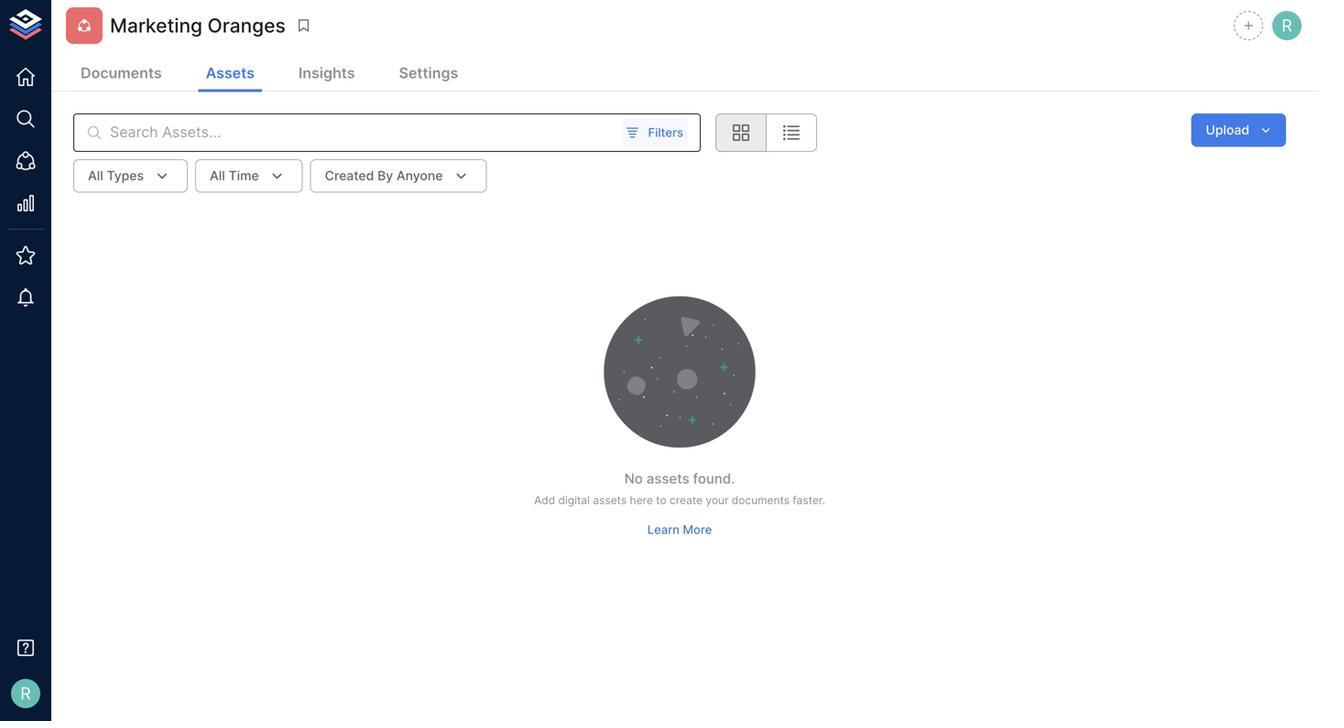 Task type: locate. For each thing, give the bounding box(es) containing it.
learn
[[647, 523, 680, 537]]

here
[[630, 494, 653, 508]]

r
[[1282, 15, 1293, 36], [20, 684, 31, 704]]

0 horizontal spatial all
[[88, 168, 103, 184]]

found.
[[693, 471, 735, 487]]

all types
[[88, 168, 144, 184]]

r for the right r button
[[1282, 15, 1293, 36]]

1 horizontal spatial r
[[1282, 15, 1293, 36]]

1 all from the left
[[88, 168, 103, 184]]

all left types
[[88, 168, 103, 184]]

assets link
[[198, 57, 262, 92]]

0 horizontal spatial r
[[20, 684, 31, 704]]

r button
[[1270, 8, 1305, 43], [5, 674, 46, 715]]

filters
[[648, 126, 683, 140]]

assets left here
[[593, 494, 627, 508]]

0 horizontal spatial r button
[[5, 674, 46, 715]]

0 vertical spatial r
[[1282, 15, 1293, 36]]

group
[[715, 114, 817, 152]]

0 vertical spatial r button
[[1270, 8, 1305, 43]]

bookmark image
[[296, 17, 312, 34]]

settings link
[[392, 57, 466, 92]]

create
[[670, 494, 703, 508]]

time
[[229, 168, 259, 184]]

assets up to
[[647, 471, 690, 487]]

1 vertical spatial assets
[[593, 494, 627, 508]]

no assets found. add digital assets here to create your documents faster.
[[534, 471, 825, 508]]

2 all from the left
[[210, 168, 225, 184]]

created by anyone button
[[310, 159, 487, 193]]

documents
[[732, 494, 790, 508]]

documents link
[[73, 57, 169, 92]]

by
[[378, 168, 393, 184]]

all time
[[210, 168, 259, 184]]

faster.
[[793, 494, 825, 508]]

1 horizontal spatial all
[[210, 168, 225, 184]]

Search Assets... text field
[[110, 114, 614, 152]]

1 vertical spatial r
[[20, 684, 31, 704]]

learn more button
[[643, 516, 717, 544]]

upload button
[[1191, 114, 1286, 147]]

all for all types
[[88, 168, 103, 184]]

all inside "button"
[[210, 168, 225, 184]]

documents
[[81, 64, 162, 82]]

all
[[88, 168, 103, 184], [210, 168, 225, 184]]

all inside button
[[88, 168, 103, 184]]

learn more
[[647, 523, 712, 537]]

digital
[[558, 494, 590, 508]]

0 vertical spatial assets
[[647, 471, 690, 487]]

all left time
[[210, 168, 225, 184]]

assets
[[647, 471, 690, 487], [593, 494, 627, 508]]

1 vertical spatial r button
[[5, 674, 46, 715]]



Task type: vqa. For each thing, say whether or not it's contained in the screenshot.
'2.2'
no



Task type: describe. For each thing, give the bounding box(es) containing it.
settings
[[399, 64, 458, 82]]

0 horizontal spatial assets
[[593, 494, 627, 508]]

no
[[624, 471, 643, 487]]

assets
[[206, 64, 255, 82]]

more
[[683, 523, 712, 537]]

insights
[[299, 64, 355, 82]]

add
[[534, 494, 555, 508]]

filters button
[[622, 119, 688, 147]]

to
[[656, 494, 667, 508]]

1 horizontal spatial assets
[[647, 471, 690, 487]]

marketing
[[110, 14, 202, 37]]

anyone
[[397, 168, 443, 184]]

your
[[706, 494, 729, 508]]

insights link
[[291, 57, 362, 92]]

1 horizontal spatial r button
[[1270, 8, 1305, 43]]

types
[[107, 168, 144, 184]]

all for all time
[[210, 168, 225, 184]]

r for r button to the left
[[20, 684, 31, 704]]

marketing oranges
[[110, 14, 286, 37]]

upload
[[1206, 122, 1250, 138]]

all time button
[[195, 159, 303, 193]]

all types button
[[73, 159, 188, 193]]

oranges
[[208, 14, 286, 37]]

created
[[325, 168, 374, 184]]

created by anyone
[[325, 168, 443, 184]]



